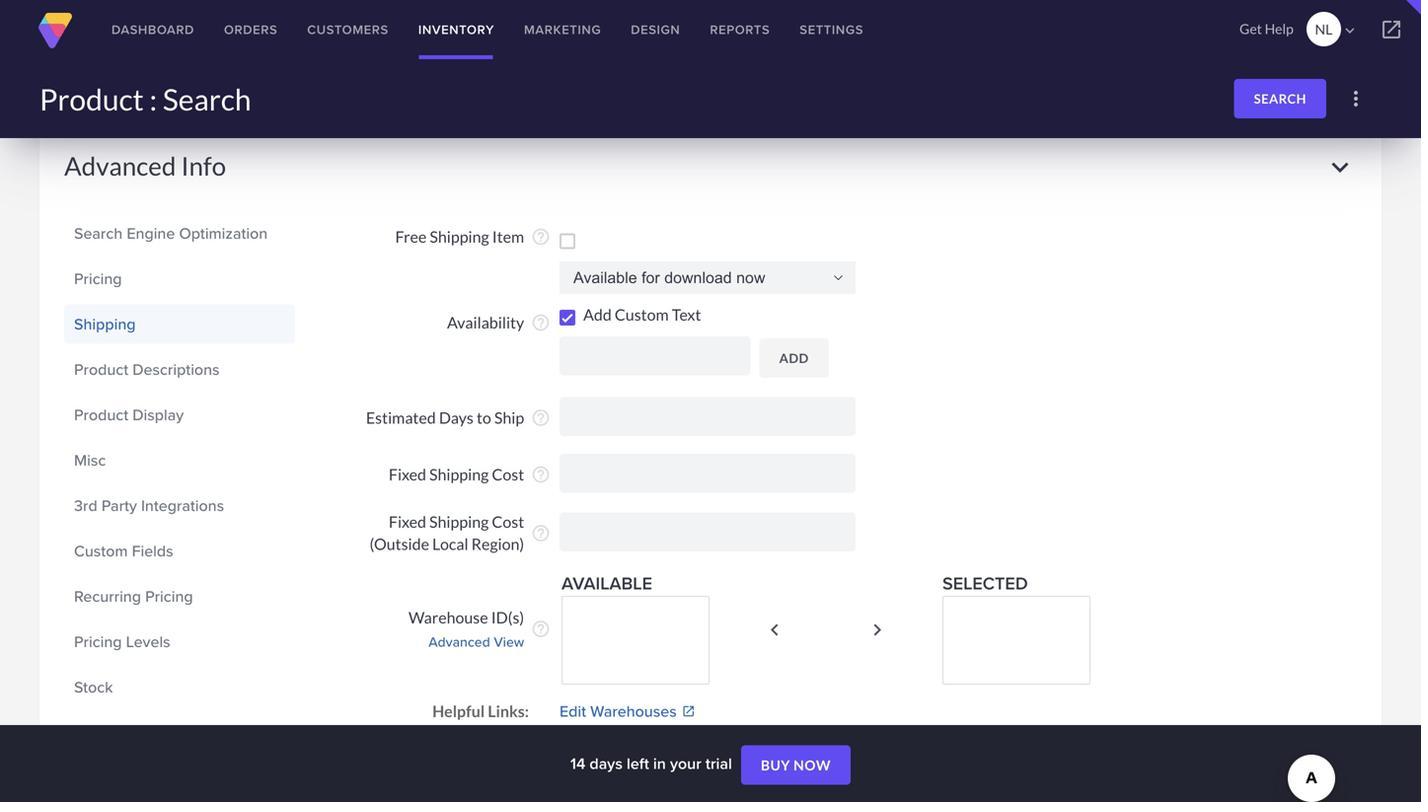 Task type: vqa. For each thing, say whether or not it's contained in the screenshot.
Pricing related to Pricing
yes



Task type: describe. For each thing, give the bounding box(es) containing it.
help_outline inside availability help_outline
[[531, 313, 551, 333]]

buy now link
[[741, 746, 851, 785]]

selected
[[943, 570, 1028, 597]]

1 horizontal spatial search
[[163, 81, 251, 117]]

free shipping item help_outline
[[395, 227, 551, 247]]

inventory
[[418, 20, 495, 39]]

buy now
[[761, 757, 831, 774]]

 link
[[1362, 0, 1422, 59]]

days
[[439, 408, 474, 427]]

helpful links:
[[432, 702, 529, 721]]

edit warehouses link
[[560, 700, 696, 723]]

product descriptions
[[74, 358, 220, 381]]

availability help_outline
[[447, 313, 551, 333]]

cost for help_outline
[[492, 465, 524, 484]]

3rd party integrations link
[[74, 489, 285, 523]]

stock
[[74, 676, 113, 699]]

customers
[[307, 20, 389, 39]]

dashboard
[[112, 20, 194, 39]]

days
[[590, 752, 623, 775]]

help_outline inside free shipping item help_outline
[[531, 227, 551, 247]]

get
[[1240, 20, 1262, 37]]

search link
[[1235, 79, 1327, 118]]

help_outline inside warehouse id(s) advanced view help_outline
[[531, 620, 551, 639]]

more_vert button
[[1337, 79, 1376, 118]]

product : search
[[39, 81, 251, 117]]

display
[[133, 403, 184, 426]]

add link
[[760, 339, 829, 378]]

integrations
[[141, 494, 224, 517]]

optimization
[[179, 222, 268, 245]]

warehouse
[[409, 608, 488, 627]]

simple
[[143, 6, 184, 25]]

misc link
[[74, 444, 285, 477]]

settings
[[800, 20, 864, 39]]

buy
[[761, 757, 791, 774]]

14 days left in your trial
[[571, 752, 736, 775]]

engine
[[127, 222, 175, 245]]

info
[[181, 150, 226, 181]]

warehouses
[[590, 700, 677, 723]]

help_outline inside fixed shipping cost help_outline
[[531, 465, 551, 485]]

shipping for fixed shipping cost (outside local region) help_outline
[[429, 512, 489, 532]]

3rd
[[74, 494, 97, 517]]

get help
[[1240, 20, 1294, 37]]

vendors
[[74, 721, 132, 744]]

nl
[[1315, 21, 1333, 38]]

search for search engine optimization
[[74, 222, 123, 245]]

estimated days to ship help_outline
[[366, 408, 551, 428]]

recurring
[[74, 585, 141, 608]]

help_outline inside estimated days to ship help_outline
[[531, 408, 551, 428]]

reports
[[710, 20, 770, 39]]

design
[[631, 20, 681, 39]]

trial
[[706, 752, 732, 775]]

add custom text
[[583, 305, 701, 324]]

product display
[[74, 403, 184, 426]]

add for add
[[779, 351, 809, 366]]

shipping for fixed shipping cost help_outline
[[429, 465, 489, 484]]

party
[[102, 494, 137, 517]]

more_vert
[[1345, 87, 1368, 111]]

links:
[[488, 702, 529, 721]]

cost for (outside
[[492, 512, 524, 532]]

misc
[[74, 449, 106, 472]]

ship
[[494, 408, 524, 427]]

product descriptions link
[[74, 353, 285, 386]]

edit warehouses
[[560, 700, 677, 723]]

availability
[[447, 313, 524, 332]]

pricing levels
[[74, 630, 170, 653]]

pricing levels link
[[74, 625, 285, 659]]

item
[[492, 227, 524, 246]]

your
[[670, 752, 702, 775]]

fields
[[132, 539, 173, 563]]

14
[[571, 752, 586, 775]]

shipping up product descriptions
[[74, 312, 136, 336]]

nl 
[[1315, 21, 1359, 39]]

text
[[672, 305, 701, 324]]

0 horizontal spatial advanced
[[64, 150, 176, 181]]

advanced view link
[[317, 632, 524, 652]]



Task type: locate. For each thing, give the bounding box(es) containing it.
advanced down product : search
[[64, 150, 176, 181]]

recurring pricing link
[[74, 580, 285, 613]]

3rd party integrations
[[74, 494, 224, 517]]

3 help_outline from the top
[[531, 408, 551, 428]]

1 fixed from the top
[[389, 465, 426, 484]]

1 cost from the top
[[492, 465, 524, 484]]

help_outline inside the fixed shipping cost (outside local region) help_outline
[[531, 524, 551, 543]]

fixed shipping cost help_outline
[[389, 465, 551, 485]]

shipping down estimated days to ship help_outline
[[429, 465, 489, 484]]

fixed for help_outline
[[389, 465, 426, 484]]

1 horizontal spatial advanced
[[429, 632, 490, 652]]

advanced inside warehouse id(s) advanced view help_outline
[[429, 632, 490, 652]]

1 horizontal spatial view
[[494, 632, 524, 652]]

descriptions
[[133, 358, 220, 381]]

id(s)
[[491, 608, 524, 627]]

add
[[583, 305, 612, 324], [779, 351, 809, 366]]

0 horizontal spatial view
[[188, 6, 218, 25]]

pricing up stock
[[74, 630, 122, 653]]

0 vertical spatial add
[[583, 305, 612, 324]]

pricing for pricing levels
[[74, 630, 122, 653]]

shipping inside free shipping item help_outline
[[430, 227, 489, 246]]

1 vertical spatial cost
[[492, 512, 524, 532]]

0 vertical spatial pricing
[[74, 267, 122, 290]]

fixed up (outside
[[389, 512, 426, 532]]

view right simple
[[188, 6, 218, 25]]

1 horizontal spatial custom
[[615, 305, 669, 324]]

simple view link
[[65, 6, 218, 26]]

shipping right free
[[430, 227, 489, 246]]

expand_more
[[1324, 150, 1357, 184]]

1 vertical spatial product
[[74, 358, 128, 381]]

2 help_outline from the top
[[531, 313, 551, 333]]

advanced
[[64, 150, 176, 181], [429, 632, 490, 652]]

fixed shipping cost (outside local region) help_outline
[[370, 512, 551, 554]]

levels
[[126, 630, 170, 653]]

product
[[39, 81, 144, 117], [74, 358, 128, 381], [74, 403, 128, 426]]

product left :
[[39, 81, 144, 117]]

product up misc
[[74, 403, 128, 426]]

shipping inside fixed shipping cost help_outline
[[429, 465, 489, 484]]

view down id(s) at the left bottom of the page
[[494, 632, 524, 652]]

search down help
[[1254, 91, 1307, 107]]

dashboard link
[[97, 0, 209, 59]]

0 horizontal spatial add
[[583, 305, 612, 324]]

6 help_outline from the top
[[531, 620, 551, 639]]

help_outline
[[531, 227, 551, 247], [531, 313, 551, 333], [531, 408, 551, 428], [531, 465, 551, 485], [531, 524, 551, 543], [531, 620, 551, 639]]

pricing link
[[74, 262, 285, 296]]

2 vertical spatial product
[[74, 403, 128, 426]]


[[1341, 22, 1359, 39]]

helpful
[[432, 702, 485, 721]]

product for product descriptions
[[74, 358, 128, 381]]

pricing inside pricing levels link
[[74, 630, 122, 653]]

search left engine
[[74, 222, 123, 245]]

2 vertical spatial pricing
[[74, 630, 122, 653]]

custom fields
[[74, 539, 173, 563]]

local
[[432, 535, 468, 554]]

search for search link
[[1254, 91, 1307, 107]]

1 help_outline from the top
[[531, 227, 551, 247]]

in
[[653, 752, 666, 775]]

search
[[163, 81, 251, 117], [1254, 91, 1307, 107], [74, 222, 123, 245]]

left
[[627, 752, 649, 775]]

5 help_outline from the top
[[531, 524, 551, 543]]

orders
[[224, 20, 278, 39]]

pricing down custom fields link
[[145, 585, 193, 608]]

fixed inside fixed shipping cost help_outline
[[389, 465, 426, 484]]

1 vertical spatial fixed
[[389, 512, 426, 532]]

recurring pricing
[[74, 585, 193, 608]]

edit
[[560, 700, 586, 723]]

estimated
[[366, 408, 436, 427]]

0 vertical spatial product
[[39, 81, 144, 117]]

search engine optimization
[[74, 222, 268, 245]]

stock link
[[74, 671, 285, 704]]

marketing
[[524, 20, 601, 39]]

0 horizontal spatial custom
[[74, 539, 128, 563]]

1 vertical spatial add
[[779, 351, 809, 366]]

view inside simple view link
[[188, 6, 218, 25]]

search right :
[[163, 81, 251, 117]]

fixed inside the fixed shipping cost (outside local region) help_outline
[[389, 512, 426, 532]]

vendors link
[[74, 716, 285, 750]]

free
[[395, 227, 427, 246]]

shipping up local
[[429, 512, 489, 532]]

1 vertical spatial view
[[494, 632, 524, 652]]

cost inside fixed shipping cost help_outline
[[492, 465, 524, 484]]

fixed down estimated
[[389, 465, 426, 484]]

2 fixed from the top
[[389, 512, 426, 532]]

cost down ship
[[492, 465, 524, 484]]

product for product display
[[74, 403, 128, 426]]

product for product : search
[[39, 81, 144, 117]]

pricing
[[74, 267, 122, 290], [145, 585, 193, 608], [74, 630, 122, 653]]

custom left text
[[615, 305, 669, 324]]

1 vertical spatial pricing
[[145, 585, 193, 608]]

to
[[477, 408, 491, 427]]

now
[[794, 757, 831, 774]]

pricing inside recurring pricing link
[[145, 585, 193, 608]]

help
[[1265, 20, 1294, 37]]

0 vertical spatial fixed
[[389, 465, 426, 484]]

(outside
[[370, 535, 429, 554]]

2 cost from the top
[[492, 512, 524, 532]]

4 help_outline from the top
[[531, 465, 551, 485]]

shipping for free shipping item help_outline
[[430, 227, 489, 246]]

search engine optimization link
[[74, 217, 285, 250]]

0 vertical spatial cost
[[492, 465, 524, 484]]

fixed
[[389, 465, 426, 484], [389, 512, 426, 532]]

0 horizontal spatial search
[[74, 222, 123, 245]]

view
[[188, 6, 218, 25], [494, 632, 524, 652]]

:
[[150, 81, 157, 117]]

1 vertical spatial advanced
[[429, 632, 490, 652]]

cost inside the fixed shipping cost (outside local region) help_outline
[[492, 512, 524, 532]]

pricing inside pricing link
[[74, 267, 122, 290]]

1 horizontal spatial add
[[779, 351, 809, 366]]

0 vertical spatial advanced
[[64, 150, 176, 181]]

simple view
[[143, 6, 218, 25]]

custom fields link
[[74, 534, 285, 568]]

custom
[[615, 305, 669, 324], [74, 539, 128, 563]]

shipping
[[430, 227, 489, 246], [74, 312, 136, 336], [429, 465, 489, 484], [429, 512, 489, 532]]

pricing for pricing
[[74, 267, 122, 290]]

0 vertical spatial view
[[188, 6, 218, 25]]

pricing down search engine optimization
[[74, 267, 122, 290]]

fixed for (outside
[[389, 512, 426, 532]]

shipping link
[[74, 307, 285, 341]]

product display link
[[74, 398, 285, 432]]

0 vertical spatial custom
[[615, 305, 669, 324]]

shipping inside the fixed shipping cost (outside local region) help_outline
[[429, 512, 489, 532]]

warehouse id(s) advanced view help_outline
[[409, 608, 551, 652]]

None text field
[[560, 513, 856, 552]]

cost
[[492, 465, 524, 484], [492, 512, 524, 532]]

custom up recurring
[[74, 539, 128, 563]]

view inside warehouse id(s) advanced view help_outline
[[494, 632, 524, 652]]

None text field
[[560, 337, 751, 376], [560, 398, 856, 437], [560, 454, 856, 493], [560, 337, 751, 376], [560, 398, 856, 437], [560, 454, 856, 493]]


[[1380, 18, 1404, 41]]

2 horizontal spatial search
[[1254, 91, 1307, 107]]

advanced down warehouse
[[429, 632, 490, 652]]

advanced info
[[64, 150, 226, 181]]

cost up "region)"
[[492, 512, 524, 532]]

available
[[562, 570, 653, 597]]

product up product display on the left of page
[[74, 358, 128, 381]]

add for add custom text
[[583, 305, 612, 324]]

region)
[[472, 535, 524, 554]]

1 vertical spatial custom
[[74, 539, 128, 563]]



